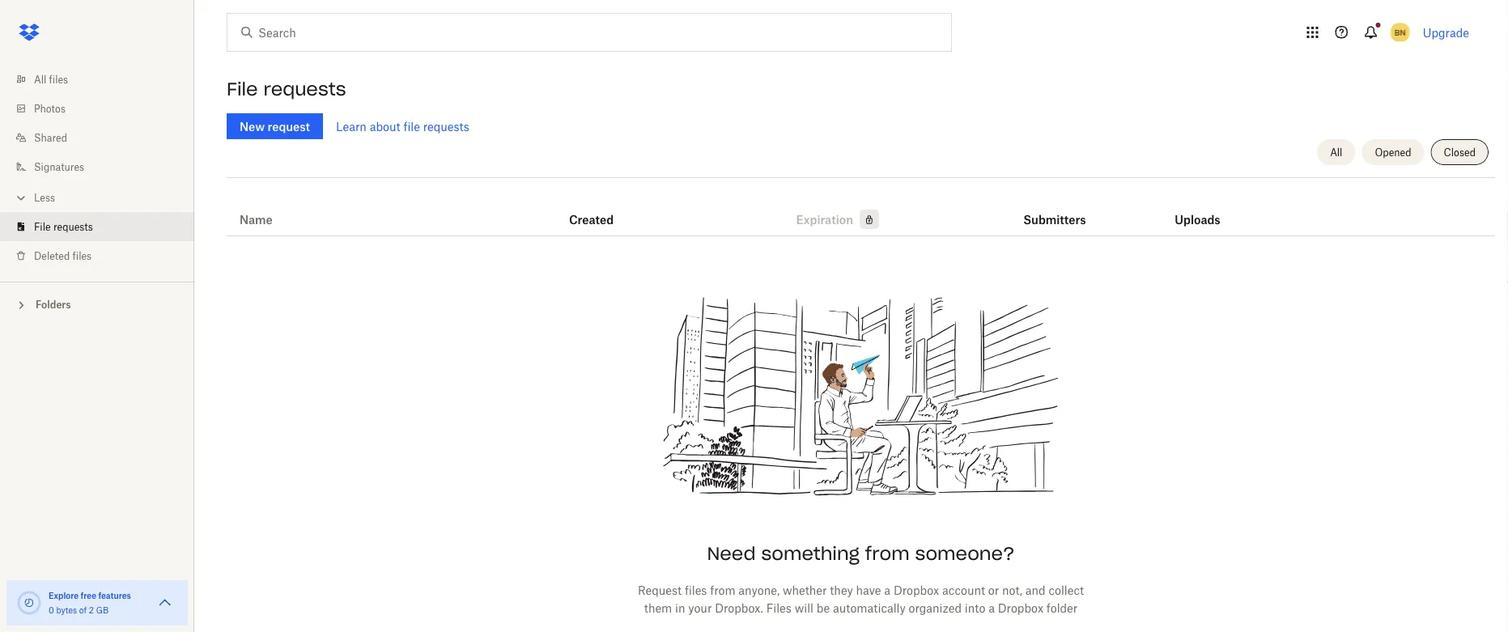 Task type: vqa. For each thing, say whether or not it's contained in the screenshot.
Too.
no



Task type: describe. For each thing, give the bounding box(es) containing it.
0 vertical spatial file
[[403, 119, 420, 133]]

about
[[370, 119, 400, 133]]

upgrade
[[1423, 25, 1469, 39]]

2
[[89, 605, 94, 615]]

not,
[[1002, 583, 1022, 597]]

all files link
[[13, 65, 194, 94]]

file requests inside list item
[[34, 221, 93, 233]]

upload
[[931, 619, 967, 632]]

file inside request files from anyone, whether they have a dropbox account or not, and collect them in your dropbox. files will be automatically organized into a dropbox folder you choose. your privacy is important, so those who upload to your file reque
[[1011, 619, 1027, 632]]

list containing all files
[[0, 55, 194, 282]]

dropbox.
[[715, 601, 763, 615]]

less image
[[13, 190, 29, 206]]

whether
[[783, 583, 827, 597]]

pro trial element
[[853, 210, 879, 229]]

less
[[34, 191, 55, 204]]

request files from anyone, whether they have a dropbox account or not, and collect them in your dropbox. files will be automatically organized into a dropbox folder you choose. your privacy is important, so those who upload to your file reque
[[638, 583, 1084, 632]]

photos link
[[13, 94, 194, 123]]

folders button
[[0, 292, 194, 316]]

new request button
[[227, 113, 323, 139]]

is
[[786, 619, 794, 632]]

need
[[707, 542, 756, 565]]

1 vertical spatial your
[[984, 619, 1008, 632]]

bytes
[[56, 605, 77, 615]]

row containing name
[[227, 184, 1495, 236]]

opened
[[1375, 146, 1411, 158]]

signatures link
[[13, 152, 194, 181]]

explore free features 0 bytes of 2 gb
[[49, 591, 131, 615]]

of
[[79, 605, 87, 615]]

who
[[905, 619, 928, 632]]

in
[[675, 601, 685, 615]]

free
[[81, 591, 96, 601]]

need something from someone?
[[707, 542, 1015, 565]]

file requests list item
[[0, 212, 194, 241]]

you
[[651, 619, 670, 632]]

0 horizontal spatial a
[[884, 583, 890, 597]]

those
[[872, 619, 902, 632]]

0 vertical spatial requests
[[263, 78, 346, 100]]

all button
[[1317, 139, 1355, 165]]

all for all files
[[34, 73, 46, 85]]

bn
[[1395, 27, 1406, 37]]

learn about file requests link
[[336, 119, 469, 133]]

request
[[638, 583, 682, 597]]

new
[[240, 119, 265, 133]]

shared
[[34, 132, 67, 144]]

shared link
[[13, 123, 194, 152]]

deleted files link
[[13, 241, 194, 270]]

1 horizontal spatial a
[[989, 601, 995, 615]]

will
[[795, 601, 813, 615]]

or
[[988, 583, 999, 597]]

anyone,
[[739, 583, 780, 597]]

choose.
[[673, 619, 714, 632]]

upgrade link
[[1423, 25, 1469, 39]]

into
[[965, 601, 985, 615]]

0 horizontal spatial your
[[688, 601, 712, 615]]

all files
[[34, 73, 68, 85]]

learn about file requests
[[336, 119, 469, 133]]



Task type: locate. For each thing, give the bounding box(es) containing it.
files for all
[[49, 73, 68, 85]]

privacy
[[744, 619, 783, 632]]

closed
[[1444, 146, 1476, 158]]

0 vertical spatial your
[[688, 601, 712, 615]]

list
[[0, 55, 194, 282]]

0 horizontal spatial file
[[403, 119, 420, 133]]

to
[[971, 619, 981, 632]]

and
[[1025, 583, 1045, 597]]

collect
[[1049, 583, 1084, 597]]

0 horizontal spatial dropbox
[[894, 583, 939, 597]]

1 column header from the left
[[1023, 190, 1088, 229]]

new request
[[240, 119, 310, 133]]

Search in folder "Dropbox" text field
[[258, 23, 918, 41]]

request
[[268, 119, 310, 133]]

1 vertical spatial requests
[[423, 119, 469, 133]]

requests up "deleted files"
[[53, 221, 93, 233]]

bn button
[[1387, 19, 1413, 45]]

files up in
[[685, 583, 707, 597]]

0 horizontal spatial file
[[34, 221, 51, 233]]

2 vertical spatial requests
[[53, 221, 93, 233]]

account
[[942, 583, 985, 597]]

learn
[[336, 119, 367, 133]]

file right about
[[403, 119, 420, 133]]

gb
[[96, 605, 109, 615]]

file requests link
[[13, 212, 194, 241]]

0 horizontal spatial from
[[710, 583, 735, 597]]

0 vertical spatial file
[[227, 78, 258, 100]]

photos
[[34, 102, 66, 115]]

0 vertical spatial files
[[49, 73, 68, 85]]

all left opened button
[[1330, 146, 1342, 158]]

your up choose.
[[688, 601, 712, 615]]

2 horizontal spatial requests
[[423, 119, 469, 133]]

closed button
[[1431, 139, 1489, 165]]

explore
[[49, 591, 79, 601]]

folders
[[36, 299, 71, 311]]

deleted
[[34, 250, 70, 262]]

0 vertical spatial all
[[34, 73, 46, 85]]

files inside request files from anyone, whether they have a dropbox account or not, and collect them in your dropbox. files will be automatically organized into a dropbox folder you choose. your privacy is important, so those who upload to your file reque
[[685, 583, 707, 597]]

dropbox up organized
[[894, 583, 939, 597]]

your
[[717, 619, 741, 632]]

column header
[[1023, 190, 1088, 229], [1175, 190, 1240, 229]]

files
[[766, 601, 792, 615]]

all up photos
[[34, 73, 46, 85]]

so
[[857, 619, 869, 632]]

requests
[[263, 78, 346, 100], [423, 119, 469, 133], [53, 221, 93, 233]]

1 horizontal spatial file
[[227, 78, 258, 100]]

file inside list item
[[34, 221, 51, 233]]

them
[[644, 601, 672, 615]]

0 vertical spatial file requests
[[227, 78, 346, 100]]

automatically
[[833, 601, 906, 615]]

from up dropbox.
[[710, 583, 735, 597]]

a
[[884, 583, 890, 597], [989, 601, 995, 615]]

files for deleted
[[72, 250, 92, 262]]

1 horizontal spatial dropbox
[[998, 601, 1043, 615]]

created
[[569, 212, 614, 226]]

requests inside list item
[[53, 221, 93, 233]]

have
[[856, 583, 881, 597]]

from for someone?
[[865, 542, 910, 565]]

file
[[403, 119, 420, 133], [1011, 619, 1027, 632]]

all
[[34, 73, 46, 85], [1330, 146, 1342, 158]]

dropbox down not,
[[998, 601, 1043, 615]]

1 horizontal spatial your
[[984, 619, 1008, 632]]

from up the have
[[865, 542, 910, 565]]

all inside button
[[1330, 146, 1342, 158]]

folder
[[1046, 601, 1078, 615]]

1 vertical spatial dropbox
[[998, 601, 1043, 615]]

1 vertical spatial file requests
[[34, 221, 93, 233]]

1 horizontal spatial files
[[72, 250, 92, 262]]

quota usage element
[[16, 590, 42, 616]]

1 vertical spatial file
[[34, 221, 51, 233]]

1 horizontal spatial all
[[1330, 146, 1342, 158]]

1 horizontal spatial requests
[[263, 78, 346, 100]]

row
[[227, 184, 1495, 236]]

dropbox
[[894, 583, 939, 597], [998, 601, 1043, 615]]

0 vertical spatial dropbox
[[894, 583, 939, 597]]

all for all
[[1330, 146, 1342, 158]]

dropbox image
[[13, 16, 45, 49]]

1 horizontal spatial from
[[865, 542, 910, 565]]

requests right about
[[423, 119, 469, 133]]

deleted files
[[34, 250, 92, 262]]

something
[[761, 542, 860, 565]]

1 vertical spatial file
[[1011, 619, 1027, 632]]

0 horizontal spatial files
[[49, 73, 68, 85]]

2 horizontal spatial files
[[685, 583, 707, 597]]

someone?
[[915, 542, 1015, 565]]

files up photos
[[49, 73, 68, 85]]

files
[[49, 73, 68, 85], [72, 250, 92, 262], [685, 583, 707, 597]]

file
[[227, 78, 258, 100], [34, 221, 51, 233]]

file requests up "deleted files"
[[34, 221, 93, 233]]

important,
[[798, 619, 854, 632]]

file requests
[[227, 78, 346, 100], [34, 221, 93, 233]]

file requests up request in the left of the page
[[227, 78, 346, 100]]

opened button
[[1362, 139, 1424, 165]]

from inside request files from anyone, whether they have a dropbox account or not, and collect them in your dropbox. files will be automatically organized into a dropbox folder you choose. your privacy is important, so those who upload to your file reque
[[710, 583, 735, 597]]

signatures
[[34, 161, 84, 173]]

0 vertical spatial a
[[884, 583, 890, 597]]

files for request
[[685, 583, 707, 597]]

file down not,
[[1011, 619, 1027, 632]]

a right the have
[[884, 583, 890, 597]]

1 horizontal spatial file
[[1011, 619, 1027, 632]]

features
[[98, 591, 131, 601]]

file up new
[[227, 78, 258, 100]]

1 vertical spatial all
[[1330, 146, 1342, 158]]

from for anyone,
[[710, 583, 735, 597]]

0 horizontal spatial requests
[[53, 221, 93, 233]]

file down less
[[34, 221, 51, 233]]

1 vertical spatial from
[[710, 583, 735, 597]]

a right into
[[989, 601, 995, 615]]

0 vertical spatial from
[[865, 542, 910, 565]]

requests up request in the left of the page
[[263, 78, 346, 100]]

0 horizontal spatial file requests
[[34, 221, 93, 233]]

1 horizontal spatial file requests
[[227, 78, 346, 100]]

files right "deleted"
[[72, 250, 92, 262]]

1 horizontal spatial column header
[[1175, 190, 1240, 229]]

they
[[830, 583, 853, 597]]

organized
[[909, 601, 962, 615]]

name
[[240, 212, 273, 226]]

1 vertical spatial files
[[72, 250, 92, 262]]

1 vertical spatial a
[[989, 601, 995, 615]]

from
[[865, 542, 910, 565], [710, 583, 735, 597]]

0 horizontal spatial all
[[34, 73, 46, 85]]

your right to
[[984, 619, 1008, 632]]

0 horizontal spatial column header
[[1023, 190, 1088, 229]]

created button
[[569, 210, 614, 229]]

2 vertical spatial files
[[685, 583, 707, 597]]

2 column header from the left
[[1175, 190, 1240, 229]]

your
[[688, 601, 712, 615], [984, 619, 1008, 632]]

0
[[49, 605, 54, 615]]

be
[[817, 601, 830, 615]]



